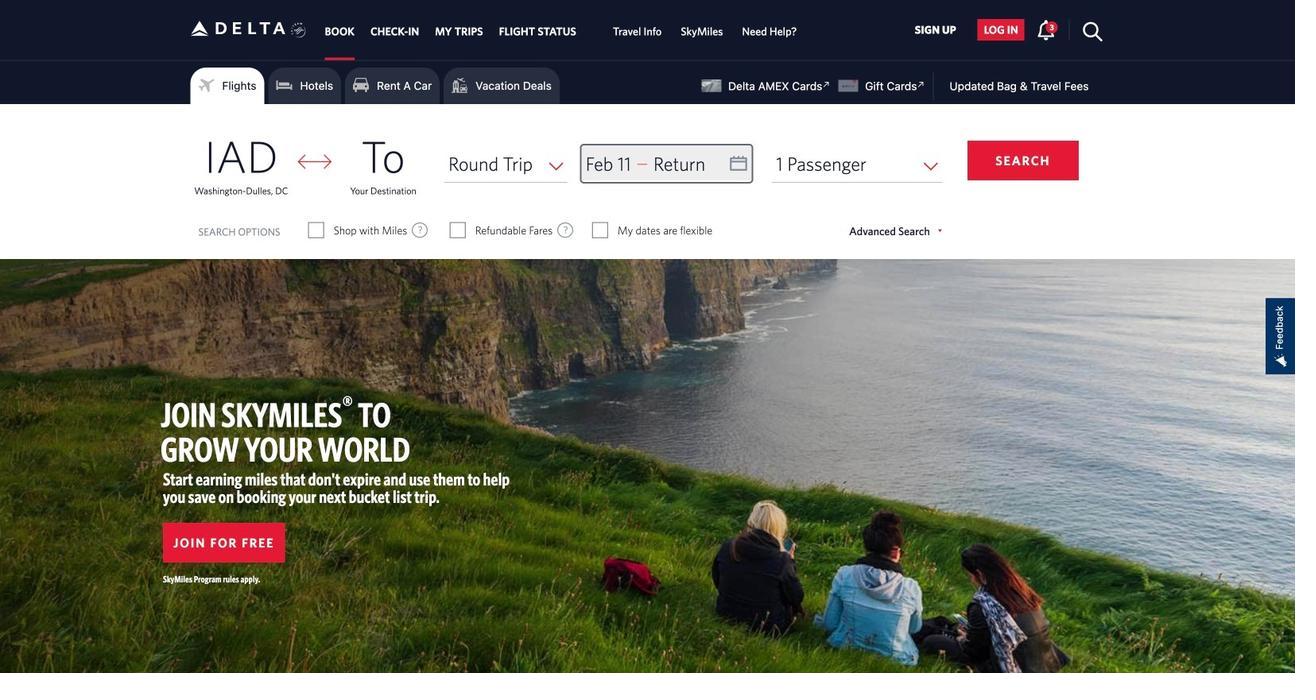 Task type: describe. For each thing, give the bounding box(es) containing it.
delta air lines image
[[190, 4, 286, 53]]

2 this link opens another site in a new window that may not follow the same accessibility policies as delta air lines. image from the left
[[914, 77, 929, 92]]

skyteam image
[[291, 5, 306, 55]]



Task type: locate. For each thing, give the bounding box(es) containing it.
1 horizontal spatial this link opens another site in a new window that may not follow the same accessibility policies as delta air lines. image
[[914, 77, 929, 92]]

0 horizontal spatial this link opens another site in a new window that may not follow the same accessibility policies as delta air lines. image
[[819, 77, 834, 92]]

this link opens another site in a new window that may not follow the same accessibility policies as delta air lines. image
[[819, 77, 834, 92], [914, 77, 929, 92]]

None text field
[[582, 146, 752, 183]]

None field
[[444, 146, 568, 183], [772, 146, 942, 183], [444, 146, 568, 183], [772, 146, 942, 183]]

tab panel
[[0, 104, 1295, 259]]

None checkbox
[[309, 223, 323, 239], [593, 223, 607, 239], [309, 223, 323, 239], [593, 223, 607, 239]]

1 this link opens another site in a new window that may not follow the same accessibility policies as delta air lines. image from the left
[[819, 77, 834, 92]]

tab list
[[317, 0, 807, 60]]

None checkbox
[[451, 223, 465, 239]]



Task type: vqa. For each thing, say whether or not it's contained in the screenshot.
Delta Air Lines image
yes



